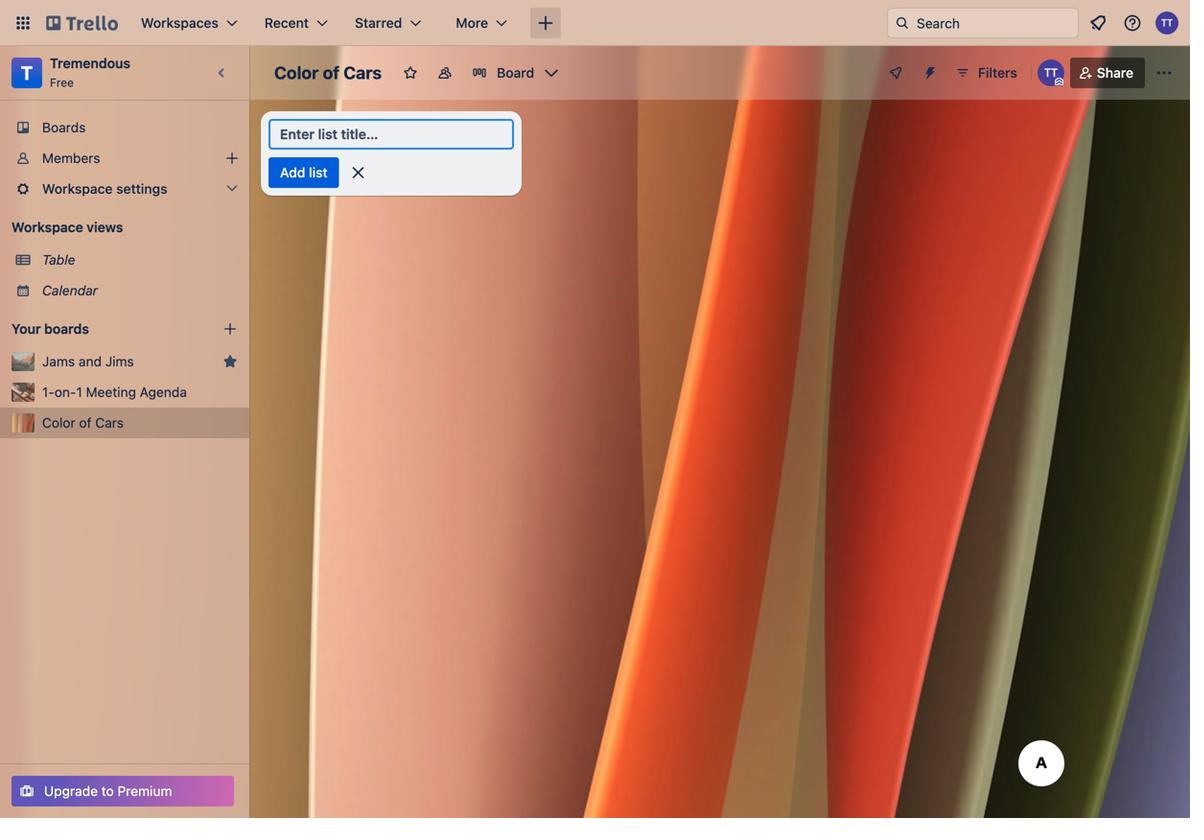 Task type: describe. For each thing, give the bounding box(es) containing it.
workspace for workspace settings
[[42, 181, 113, 197]]

and
[[79, 354, 102, 369]]

filters
[[979, 65, 1018, 81]]

primary element
[[0, 0, 1191, 46]]

1-
[[42, 384, 55, 400]]

tremendous link
[[50, 55, 131, 71]]

back to home image
[[46, 8, 118, 38]]

free
[[50, 76, 74, 89]]

filters button
[[950, 58, 1024, 88]]

workspace settings
[[42, 181, 167, 197]]

more button
[[445, 8, 519, 38]]

1-on-1 meeting agenda
[[42, 384, 187, 400]]

calendar link
[[42, 281, 238, 300]]

workspace for workspace views
[[12, 219, 83, 235]]

agenda
[[140, 384, 187, 400]]

starred
[[355, 15, 402, 31]]

list
[[309, 165, 328, 180]]

recent
[[265, 15, 309, 31]]

settings
[[116, 181, 167, 197]]

your
[[12, 321, 41, 337]]

recent button
[[253, 8, 340, 38]]

views
[[87, 219, 123, 235]]

workspaces button
[[130, 8, 249, 38]]

t
[[21, 61, 33, 84]]

automation image
[[915, 58, 942, 84]]

jims
[[105, 354, 134, 369]]

workspaces
[[141, 15, 219, 31]]

to
[[102, 783, 114, 799]]

members link
[[0, 143, 249, 174]]

workspace views
[[12, 219, 123, 235]]

search image
[[895, 15, 911, 31]]

table
[[42, 252, 75, 268]]

0 notifications image
[[1087, 12, 1110, 35]]

upgrade to premium link
[[12, 776, 234, 807]]

jams and jims link
[[42, 352, 215, 371]]

of inside board name text box
[[323, 62, 340, 83]]

cancel list editing image
[[349, 163, 368, 182]]

color inside board name text box
[[274, 62, 319, 83]]

open information menu image
[[1124, 13, 1143, 33]]



Task type: vqa. For each thing, say whether or not it's contained in the screenshot.
Cars within board name text field
yes



Task type: locate. For each thing, give the bounding box(es) containing it.
0 horizontal spatial cars
[[95, 415, 124, 431]]

upgrade to premium
[[44, 783, 172, 799]]

Board name text field
[[265, 58, 392, 88]]

boards link
[[0, 112, 249, 143]]

workspace navigation collapse icon image
[[209, 59, 236, 86]]

color down on- at the left of the page
[[42, 415, 76, 431]]

create board or workspace image
[[536, 13, 556, 33]]

upgrade
[[44, 783, 98, 799]]

Search field
[[911, 9, 1079, 37]]

starred button
[[344, 8, 433, 38]]

tremendous free
[[50, 55, 131, 89]]

0 horizontal spatial of
[[79, 415, 92, 431]]

workspace inside popup button
[[42, 181, 113, 197]]

color of cars down 'recent' popup button
[[274, 62, 382, 83]]

1-on-1 meeting agenda link
[[42, 383, 238, 402]]

color of cars link
[[42, 414, 238, 433]]

of down 'recent' popup button
[[323, 62, 340, 83]]

color inside "link"
[[42, 415, 76, 431]]

cars left the star or unstar board icon
[[344, 62, 382, 83]]

workspace visible image
[[438, 65, 453, 81]]

star or unstar board image
[[403, 65, 418, 81]]

of down 1
[[79, 415, 92, 431]]

0 vertical spatial color of cars
[[274, 62, 382, 83]]

t link
[[12, 58, 42, 88]]

share button
[[1071, 58, 1146, 88]]

add board image
[[223, 321, 238, 337]]

1
[[76, 384, 82, 400]]

show menu image
[[1155, 63, 1175, 83]]

color of cars inside "link"
[[42, 415, 124, 431]]

1 horizontal spatial of
[[323, 62, 340, 83]]

1 horizontal spatial cars
[[344, 62, 382, 83]]

workspace up table
[[12, 219, 83, 235]]

meeting
[[86, 384, 136, 400]]

color of cars down 1
[[42, 415, 124, 431]]

members
[[42, 150, 100, 166]]

0 vertical spatial color
[[274, 62, 319, 83]]

of
[[323, 62, 340, 83], [79, 415, 92, 431]]

more
[[456, 15, 488, 31]]

1 vertical spatial of
[[79, 415, 92, 431]]

1 vertical spatial color
[[42, 415, 76, 431]]

Enter list title… text field
[[269, 119, 514, 150]]

workspace
[[42, 181, 113, 197], [12, 219, 83, 235]]

add list button
[[269, 157, 339, 188]]

cars inside "link"
[[95, 415, 124, 431]]

boards
[[42, 119, 86, 135]]

color of cars inside board name text box
[[274, 62, 382, 83]]

workspace settings button
[[0, 174, 249, 204]]

0 vertical spatial of
[[323, 62, 340, 83]]

boards
[[44, 321, 89, 337]]

of inside "link"
[[79, 415, 92, 431]]

1 horizontal spatial color of cars
[[274, 62, 382, 83]]

share
[[1098, 65, 1134, 81]]

jams
[[42, 354, 75, 369]]

cars inside board name text box
[[344, 62, 382, 83]]

table link
[[42, 250, 238, 270]]

your boards with 3 items element
[[12, 318, 194, 341]]

0 horizontal spatial color of cars
[[42, 415, 124, 431]]

your boards
[[12, 321, 89, 337]]

0 vertical spatial cars
[[344, 62, 382, 83]]

1 horizontal spatial color
[[274, 62, 319, 83]]

1 vertical spatial color of cars
[[42, 415, 124, 431]]

color down 'recent' popup button
[[274, 62, 319, 83]]

cars down meeting
[[95, 415, 124, 431]]

this member is an admin of this board. image
[[1055, 78, 1064, 86]]

color of cars
[[274, 62, 382, 83], [42, 415, 124, 431]]

1 vertical spatial workspace
[[12, 219, 83, 235]]

tremendous
[[50, 55, 131, 71]]

add list
[[280, 165, 328, 180]]

terry turtle (terryturtle) image
[[1038, 59, 1065, 86]]

add
[[280, 165, 306, 180]]

1 vertical spatial cars
[[95, 415, 124, 431]]

starred icon image
[[223, 354, 238, 369]]

on-
[[55, 384, 76, 400]]

power ups image
[[889, 65, 904, 81]]

cars
[[344, 62, 382, 83], [95, 415, 124, 431]]

premium
[[118, 783, 172, 799]]

board
[[497, 65, 535, 81]]

0 horizontal spatial color
[[42, 415, 76, 431]]

0 vertical spatial workspace
[[42, 181, 113, 197]]

jams and jims
[[42, 354, 134, 369]]

color
[[274, 62, 319, 83], [42, 415, 76, 431]]

calendar
[[42, 283, 98, 298]]

board button
[[465, 58, 567, 88]]

workspace down members
[[42, 181, 113, 197]]

terry turtle (terryturtle) image
[[1156, 12, 1179, 35]]



